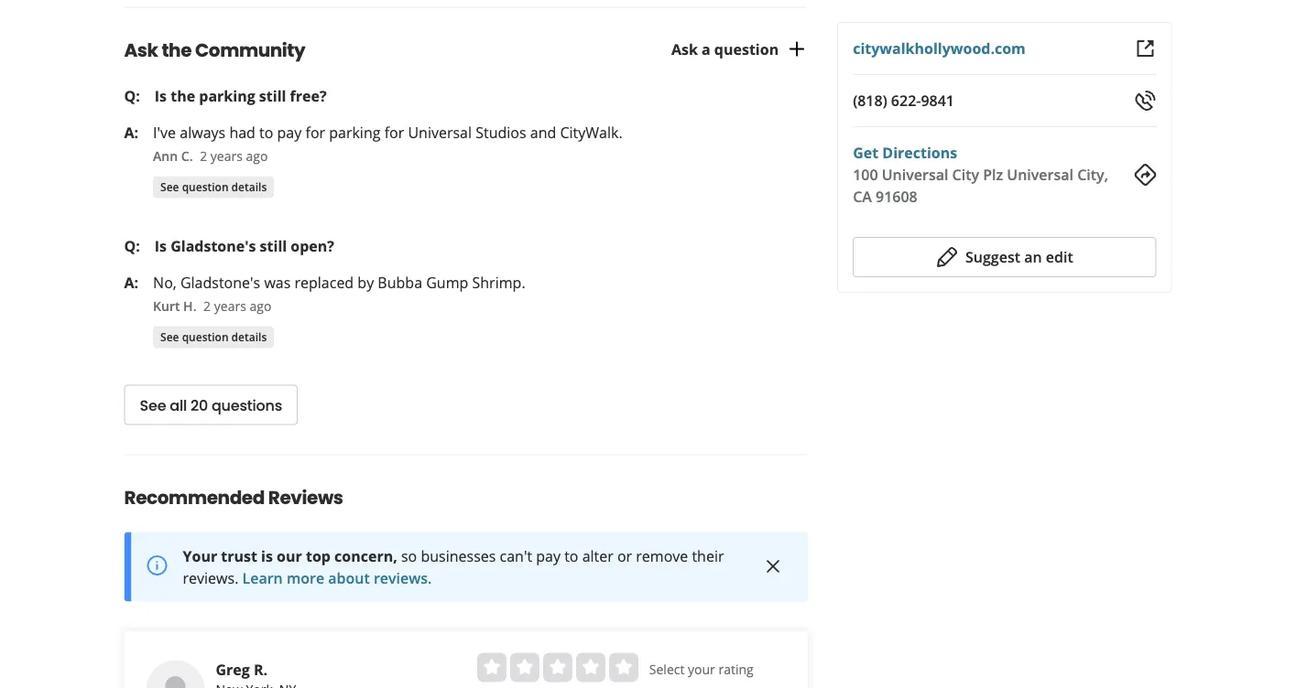 Task type: describe. For each thing, give the bounding box(es) containing it.
years inside i've always had to pay for parking for universal studios and citywalk. ann c. 2 years ago
[[211, 148, 243, 165]]

no, gladstone's was replaced by bubba gump shrimp. kurt h. 2 years ago
[[153, 273, 526, 315]]

alter
[[582, 547, 614, 567]]

get directions link
[[853, 143, 958, 163]]

2 inside i've always had to pay for parking for universal studios and citywalk. ann c. 2 years ago
[[200, 148, 207, 165]]

pay inside i've always had to pay for parking for universal studios and citywalk. ann c. 2 years ago
[[277, 123, 302, 142]]

recommended reviews
[[124, 485, 343, 511]]

plz
[[983, 165, 1003, 185]]

24 add v2 image
[[786, 39, 808, 61]]

question inside ask a question link
[[715, 39, 779, 59]]

or
[[617, 547, 632, 567]]

citywalk.
[[560, 123, 623, 142]]

greg
[[216, 660, 250, 680]]

1 vertical spatial still
[[260, 236, 287, 256]]

your
[[183, 547, 217, 567]]

can't
[[500, 547, 532, 567]]

gladstone's for is
[[171, 236, 256, 256]]

so businesses can't pay to alter or remove their reviews.
[[183, 547, 724, 588]]

q: for is gladstone's still open?
[[124, 236, 140, 256]]

details for was
[[231, 330, 267, 345]]

greg r. link
[[216, 660, 268, 680]]

remove
[[636, 547, 688, 567]]

is for is the parking still free?
[[155, 86, 167, 106]]

your
[[688, 662, 715, 679]]

more
[[287, 569, 324, 588]]

i've
[[153, 123, 176, 142]]

i've always had to pay for parking for universal studios and citywalk. ann c. 2 years ago
[[153, 123, 623, 165]]

get directions 100 universal city plz universal city, ca 91608
[[853, 143, 1109, 207]]

2 horizontal spatial universal
[[1007, 165, 1074, 185]]

had
[[229, 123, 256, 142]]

about
[[328, 569, 370, 588]]

get
[[853, 143, 879, 163]]

suggest an edit button
[[853, 237, 1157, 278]]

24 pencil v2 image
[[936, 246, 958, 268]]

2 for from the left
[[384, 123, 404, 142]]

9841
[[921, 91, 955, 110]]

rating
[[719, 662, 754, 679]]

the for parking
[[171, 86, 195, 106]]

a
[[702, 39, 711, 59]]

trust
[[221, 547, 257, 567]]

24 phone v2 image
[[1135, 90, 1157, 112]]

2 inside no, gladstone's was replaced by bubba gump shrimp. kurt h. 2 years ago
[[204, 298, 211, 315]]

their
[[692, 547, 724, 567]]

24 external link v2 image
[[1135, 38, 1157, 60]]

questions
[[212, 396, 282, 416]]

studios
[[476, 123, 526, 142]]

your trust is our top concern,
[[183, 547, 397, 567]]

edit
[[1046, 247, 1074, 267]]

see question details link for always
[[153, 177, 274, 199]]

see for no,
[[160, 330, 179, 345]]

h.
[[183, 298, 197, 315]]

universal inside i've always had to pay for parking for universal studios and citywalk. ann c. 2 years ago
[[408, 123, 472, 142]]

1 horizontal spatial universal
[[882, 165, 949, 185]]

learn more about reviews. link
[[242, 569, 432, 588]]

question for i've always had to pay for parking for universal studios and citywalk.
[[182, 179, 229, 195]]

close image
[[762, 556, 784, 578]]

greg r.
[[216, 660, 268, 680]]

years inside no, gladstone's was replaced by bubba gump shrimp. kurt h. 2 years ago
[[214, 298, 246, 315]]

(818)
[[853, 91, 888, 110]]

(818) 622-9841
[[853, 91, 955, 110]]

gladstone's for no,
[[180, 273, 260, 293]]

20
[[190, 396, 208, 416]]

an
[[1024, 247, 1042, 267]]

community
[[195, 37, 305, 63]]

learn more about reviews.
[[242, 569, 432, 588]]

and
[[530, 123, 556, 142]]

is gladstone's still open?
[[155, 236, 334, 256]]

by
[[358, 273, 374, 293]]

ask a question link
[[672, 39, 808, 61]]

directions
[[883, 143, 958, 163]]

is for is gladstone's still open?
[[155, 236, 167, 256]]

to inside i've always had to pay for parking for universal studios and citywalk. ann c. 2 years ago
[[259, 123, 273, 142]]

our
[[277, 547, 302, 567]]

24 info v2 image
[[146, 556, 168, 578]]

select
[[649, 662, 685, 679]]

always
[[180, 123, 226, 142]]

c.
[[181, 148, 193, 165]]

reviews
[[268, 485, 343, 511]]



Task type: locate. For each thing, give the bounding box(es) containing it.
1 horizontal spatial ask
[[672, 39, 698, 59]]

citywalkhollywood.com
[[853, 38, 1026, 58]]

a: left "no,"
[[124, 273, 138, 293]]

0 vertical spatial years
[[211, 148, 243, 165]]

all
[[170, 396, 187, 416]]

city
[[952, 165, 979, 185]]

no,
[[153, 273, 177, 293]]

1 vertical spatial gladstone's
[[180, 273, 260, 293]]

citywalkhollywood.com link
[[853, 38, 1026, 58]]

0 vertical spatial see
[[160, 179, 179, 195]]

a: for no, gladstone's was replaced by bubba gump shrimp.
[[124, 273, 138, 293]]

1 horizontal spatial to
[[565, 547, 579, 567]]

1 vertical spatial pay
[[536, 547, 561, 567]]

universal left studios
[[408, 123, 472, 142]]

1 horizontal spatial for
[[384, 123, 404, 142]]

reviews. down the your
[[183, 569, 239, 588]]

ask left a
[[672, 39, 698, 59]]

0 vertical spatial see question details link
[[153, 177, 274, 199]]

0 vertical spatial to
[[259, 123, 273, 142]]

ago inside i've always had to pay for parking for universal studios and citywalk. ann c. 2 years ago
[[246, 148, 268, 165]]

question down h.
[[182, 330, 229, 345]]

ask the community
[[124, 37, 305, 63]]

see question details link down the c.
[[153, 177, 274, 199]]

to
[[259, 123, 273, 142], [565, 547, 579, 567]]

1 q: from the top
[[124, 86, 140, 106]]

q: for is the parking still free?
[[124, 86, 140, 106]]

info alert
[[124, 533, 808, 603]]

a: for i've always had to pay for parking for universal studios and citywalk.
[[124, 123, 138, 142]]

suggest
[[966, 247, 1021, 267]]

0 vertical spatial see question details
[[160, 179, 267, 195]]

1 vertical spatial a:
[[124, 273, 138, 293]]

0 vertical spatial the
[[162, 37, 192, 63]]

details
[[231, 179, 267, 195], [231, 330, 267, 345]]

to inside so businesses can't pay to alter or remove their reviews.
[[565, 547, 579, 567]]

question down the c.
[[182, 179, 229, 195]]

24 directions v2 image
[[1135, 164, 1157, 186]]

2 reviews. from the left
[[374, 569, 432, 588]]

years down had
[[211, 148, 243, 165]]

1 vertical spatial q:
[[124, 236, 140, 256]]

0 vertical spatial parking
[[199, 86, 255, 106]]

1 vertical spatial years
[[214, 298, 246, 315]]

see question details link
[[153, 177, 274, 199], [153, 327, 274, 349]]

1 vertical spatial the
[[171, 86, 195, 106]]

is
[[155, 86, 167, 106], [155, 236, 167, 256]]

see all 20 questions
[[140, 396, 282, 416]]

0 vertical spatial 2
[[200, 148, 207, 165]]

still up was
[[260, 236, 287, 256]]

is the parking still free?
[[155, 86, 327, 106]]

1 details from the top
[[231, 179, 267, 195]]

ca
[[853, 187, 872, 207]]

to left 'alter'
[[565, 547, 579, 567]]

see down ann
[[160, 179, 179, 195]]

gladstone's up "no,"
[[171, 236, 256, 256]]

gump
[[426, 273, 469, 293]]

the
[[162, 37, 192, 63], [171, 86, 195, 106]]

0 horizontal spatial for
[[306, 123, 325, 142]]

bubba
[[378, 273, 422, 293]]

free?
[[290, 86, 327, 106]]

2 details from the top
[[231, 330, 267, 345]]

ago down had
[[246, 148, 268, 165]]

pay
[[277, 123, 302, 142], [536, 547, 561, 567]]

years right h.
[[214, 298, 246, 315]]

reviews. inside so businesses can't pay to alter or remove their reviews.
[[183, 569, 239, 588]]

the up i've
[[171, 86, 195, 106]]

2 right h.
[[204, 298, 211, 315]]

open?
[[291, 236, 334, 256]]

details down had
[[231, 179, 267, 195]]

gladstone's inside no, gladstone's was replaced by bubba gump shrimp. kurt h. 2 years ago
[[180, 273, 260, 293]]

ask up i've
[[124, 37, 158, 63]]

0 vertical spatial gladstone's
[[171, 236, 256, 256]]

1 see question details link from the top
[[153, 177, 274, 199]]

1 vertical spatial see
[[160, 330, 179, 345]]

1 horizontal spatial parking
[[329, 123, 381, 142]]

parking inside i've always had to pay for parking for universal studios and citywalk. ann c. 2 years ago
[[329, 123, 381, 142]]

suggest an edit
[[966, 247, 1074, 267]]

1 see question details from the top
[[160, 179, 267, 195]]

1 vertical spatial see question details
[[160, 330, 267, 345]]

1 vertical spatial 2
[[204, 298, 211, 315]]

pay right can't
[[536, 547, 561, 567]]

still
[[259, 86, 286, 106], [260, 236, 287, 256]]

0 vertical spatial question
[[715, 39, 779, 59]]

ask for ask a question
[[672, 39, 698, 59]]

2 vertical spatial see
[[140, 396, 166, 416]]

2 vertical spatial question
[[182, 330, 229, 345]]

2 q: from the top
[[124, 236, 140, 256]]

see down kurt
[[160, 330, 179, 345]]

2 right the c.
[[200, 148, 207, 165]]

gladstone's up h.
[[180, 273, 260, 293]]

100
[[853, 165, 878, 185]]

None radio
[[477, 654, 507, 683], [510, 654, 539, 683], [543, 654, 572, 683], [576, 654, 605, 683], [609, 654, 638, 683], [477, 654, 507, 683], [510, 654, 539, 683], [543, 654, 572, 683], [576, 654, 605, 683], [609, 654, 638, 683]]

universal down directions
[[882, 165, 949, 185]]

reviews.
[[183, 569, 239, 588], [374, 569, 432, 588]]

1 vertical spatial is
[[155, 236, 167, 256]]

0 horizontal spatial reviews.
[[183, 569, 239, 588]]

businesses
[[421, 547, 496, 567]]

2
[[200, 148, 207, 165], [204, 298, 211, 315]]

is up i've
[[155, 86, 167, 106]]

kurt
[[153, 298, 180, 315]]

learn
[[242, 569, 283, 588]]

top
[[306, 547, 331, 567]]

622-
[[891, 91, 921, 110]]

1 horizontal spatial pay
[[536, 547, 561, 567]]

concern,
[[334, 547, 397, 567]]

parking
[[199, 86, 255, 106], [329, 123, 381, 142]]

see
[[160, 179, 179, 195], [160, 330, 179, 345], [140, 396, 166, 416]]

2 see question details from the top
[[160, 330, 267, 345]]

see all 20 questions link
[[124, 386, 298, 426]]

2 see question details link from the top
[[153, 327, 274, 349]]

replaced
[[295, 273, 354, 293]]

2 a: from the top
[[124, 273, 138, 293]]

0 horizontal spatial parking
[[199, 86, 255, 106]]

1 a: from the top
[[124, 123, 138, 142]]

r.
[[254, 660, 268, 680]]

is
[[261, 547, 273, 567]]

for
[[306, 123, 325, 142], [384, 123, 404, 142]]

see question details down the c.
[[160, 179, 267, 195]]

ask
[[124, 37, 158, 63], [672, 39, 698, 59]]

0 vertical spatial a:
[[124, 123, 138, 142]]

universal
[[408, 123, 472, 142], [882, 165, 949, 185], [1007, 165, 1074, 185]]

ask a question
[[672, 39, 779, 59]]

ann
[[153, 148, 178, 165]]

0 vertical spatial pay
[[277, 123, 302, 142]]

so
[[401, 547, 417, 567]]

see question details for always
[[160, 179, 267, 195]]

a: left i've
[[124, 123, 138, 142]]

a:
[[124, 123, 138, 142], [124, 273, 138, 293]]

question right a
[[715, 39, 779, 59]]

city,
[[1078, 165, 1109, 185]]

91608
[[876, 187, 918, 207]]

see question details link for gladstone's
[[153, 327, 274, 349]]

rating element
[[477, 654, 638, 683]]

0 vertical spatial is
[[155, 86, 167, 106]]

universal right the plz
[[1007, 165, 1074, 185]]

see question details for gladstone's
[[160, 330, 267, 345]]

0 vertical spatial still
[[259, 86, 286, 106]]

see for i've
[[160, 179, 179, 195]]

0 vertical spatial ago
[[246, 148, 268, 165]]

(no rating) image
[[477, 654, 638, 683]]

select your rating
[[649, 662, 754, 679]]

0 horizontal spatial universal
[[408, 123, 472, 142]]

ask for ask the community
[[124, 37, 158, 63]]

the for community
[[162, 37, 192, 63]]

0 vertical spatial q:
[[124, 86, 140, 106]]

0 horizontal spatial ask
[[124, 37, 158, 63]]

1 vertical spatial see question details link
[[153, 327, 274, 349]]

0 horizontal spatial to
[[259, 123, 273, 142]]

see left all
[[140, 396, 166, 416]]

reviews. down so at the bottom of the page
[[374, 569, 432, 588]]

see question details
[[160, 179, 267, 195], [160, 330, 267, 345]]

was
[[264, 273, 291, 293]]

1 is from the top
[[155, 86, 167, 106]]

ago down was
[[250, 298, 272, 315]]

the left community
[[162, 37, 192, 63]]

gladstone's
[[171, 236, 256, 256], [180, 273, 260, 293]]

ago
[[246, 148, 268, 165], [250, 298, 272, 315]]

1 vertical spatial question
[[182, 179, 229, 195]]

0 vertical spatial details
[[231, 179, 267, 195]]

details for had
[[231, 179, 267, 195]]

recommended
[[124, 485, 265, 511]]

still left free?
[[259, 86, 286, 106]]

is up "no,"
[[155, 236, 167, 256]]

1 vertical spatial ago
[[250, 298, 272, 315]]

pay down free?
[[277, 123, 302, 142]]

ago inside no, gladstone's was replaced by bubba gump shrimp. kurt h. 2 years ago
[[250, 298, 272, 315]]

2 is from the top
[[155, 236, 167, 256]]

question for no, gladstone's was replaced by bubba gump shrimp.
[[182, 330, 229, 345]]

0 horizontal spatial pay
[[277, 123, 302, 142]]

recommended reviews element
[[95, 455, 808, 689]]

question
[[715, 39, 779, 59], [182, 179, 229, 195], [182, 330, 229, 345]]

1 horizontal spatial reviews.
[[374, 569, 432, 588]]

1 vertical spatial to
[[565, 547, 579, 567]]

1 for from the left
[[306, 123, 325, 142]]

details down was
[[231, 330, 267, 345]]

1 reviews. from the left
[[183, 569, 239, 588]]

shrimp.
[[472, 273, 526, 293]]

to right had
[[259, 123, 273, 142]]

1 vertical spatial details
[[231, 330, 267, 345]]

see question details link down h.
[[153, 327, 274, 349]]

pay inside so businesses can't pay to alter or remove their reviews.
[[536, 547, 561, 567]]

years
[[211, 148, 243, 165], [214, 298, 246, 315]]

ask the community element
[[95, 7, 838, 426]]

1 vertical spatial parking
[[329, 123, 381, 142]]

see question details down h.
[[160, 330, 267, 345]]



Task type: vqa. For each thing, say whether or not it's contained in the screenshot.
the Your
yes



